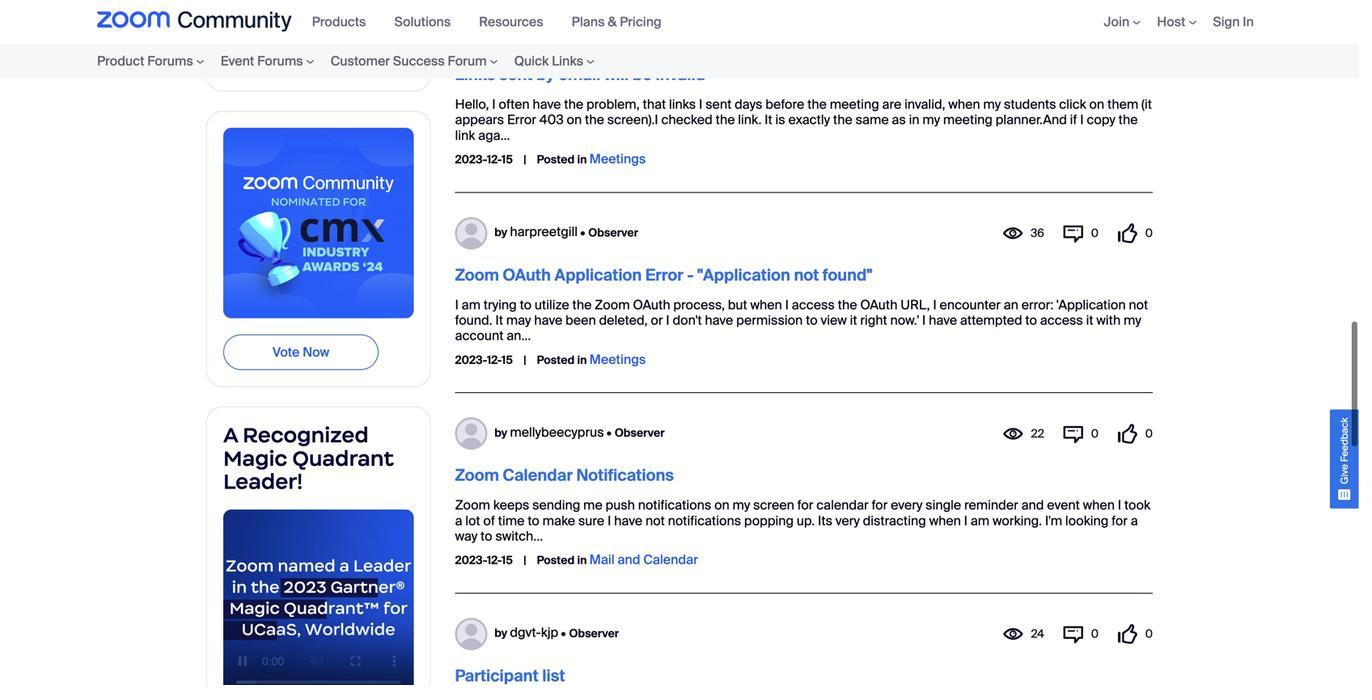 Task type: vqa. For each thing, say whether or not it's contained in the screenshot.
it.
no



Task type: locate. For each thing, give the bounding box(es) containing it.
it left is
[[765, 111, 772, 128]]

posted down been
[[537, 353, 575, 368]]

1 horizontal spatial calendar
[[643, 551, 698, 568]]

the down "found""
[[838, 296, 857, 313]]

solutions
[[394, 13, 451, 30]]

3 posted from the top
[[537, 553, 575, 568]]

1 vertical spatial meetings
[[589, 351, 646, 368]]

link
[[455, 127, 475, 144]]

15 down 'switch...' at left
[[502, 553, 513, 568]]

of
[[483, 512, 495, 529]]

0 vertical spatial calendar
[[503, 465, 573, 486]]

0 horizontal spatial forums
[[147, 53, 193, 70]]

hello, i often have the problem, that links i sent days before the meeting are invalid, when my students click on them (it appears error 403 on the screen).i checked the link. it is exactly the same as in my meeting planner.and if i copy the link aga...
[[455, 96, 1152, 144]]

2023-12-15 | posted in meetings for application
[[455, 351, 646, 368]]

for right looking
[[1112, 512, 1128, 529]]

i left 'took'
[[1118, 497, 1121, 514]]

0 vertical spatial and
[[1021, 497, 1044, 514]]

1 forums from the left
[[147, 53, 193, 70]]

2 forums from the left
[[257, 53, 303, 70]]

the right utilize
[[572, 296, 592, 313]]

i am trying to utilize the zoom oauth process, but when i access the oauth url, i encounter an error: 'application not found. it may have been deleted, or i don't have permission to view it right now.' i have attempted to access it with my account an...
[[455, 296, 1148, 344]]

1 | from the top
[[523, 152, 526, 167]]

solutions link
[[394, 13, 463, 30]]

zoom up the trying
[[455, 265, 499, 285]]

oauth down zoom oauth application error - "application not found"
[[633, 296, 670, 313]]

view
[[239, 50, 268, 67]]

2023- down way
[[455, 553, 487, 568]]

have inside hello, i often have the problem, that links i sent days before the meeting are invalid, when my students click on them (it appears error 403 on the screen).i checked the link. it is exactly the same as in my meeting planner.and if i copy the link aga...
[[533, 96, 561, 113]]

2 | from the top
[[523, 353, 526, 368]]

by inside by harpreetgill • observer
[[495, 225, 507, 240]]

1 a from the left
[[455, 512, 462, 529]]

0 horizontal spatial meeting
[[830, 96, 879, 113]]

15 down an... in the left of the page
[[502, 353, 513, 368]]

by left 'dgvt-'
[[495, 626, 507, 641]]

harpreetgill
[[510, 223, 578, 240]]

| inside 2023-12-15 | posted in mail and calendar
[[523, 553, 526, 568]]

2023- inside 2023-12-15 | posted in mail and calendar
[[455, 553, 487, 568]]

meeting
[[830, 96, 879, 113], [943, 111, 993, 128]]

1 vertical spatial error
[[645, 265, 683, 285]]

0 vertical spatial am
[[462, 296, 481, 313]]

and right mail at left
[[618, 551, 640, 568]]

'application
[[1057, 296, 1126, 313]]

url,
[[901, 296, 930, 313]]

not right push
[[646, 512, 665, 529]]

by dgvt-kjp • observer
[[495, 624, 619, 641]]

harpreetgill image
[[455, 217, 487, 249]]

working.
[[993, 512, 1042, 529]]

the left link.
[[716, 111, 735, 128]]

0 vertical spatial 15
[[502, 152, 513, 167]]

when right invalid,
[[948, 96, 980, 113]]

not left "found""
[[794, 265, 819, 285]]

22
[[1031, 426, 1044, 441]]

menu bar
[[304, 0, 682, 44], [1080, 0, 1262, 44], [65, 44, 635, 78]]

on right click
[[1089, 96, 1104, 113]]

i left view
[[785, 296, 789, 313]]

0 vertical spatial 2023-12-15 | posted in meetings
[[455, 151, 646, 168]]

community.title image
[[97, 11, 292, 32]]

0 vertical spatial sent
[[499, 64, 533, 85]]

zoom
[[455, 265, 499, 285], [595, 296, 630, 313], [455, 465, 499, 486], [455, 497, 490, 514]]

1 meetings from the top
[[589, 151, 646, 168]]

on left popping
[[714, 497, 730, 514]]

0 horizontal spatial oauth
[[503, 265, 551, 285]]

36
[[1031, 226, 1044, 241]]

customer success forum
[[331, 53, 487, 70]]

have right often
[[533, 96, 561, 113]]

15 for sent
[[502, 152, 513, 167]]

15 for oauth
[[502, 353, 513, 368]]

12- down "aga..."
[[487, 152, 502, 167]]

3 15 from the top
[[502, 553, 513, 568]]

• up notifications in the bottom left of the page
[[607, 425, 612, 440]]

calendar up sending
[[503, 465, 573, 486]]

for left every
[[872, 497, 888, 514]]

2 posted from the top
[[537, 353, 575, 368]]

2 15 from the top
[[502, 353, 513, 368]]

0 horizontal spatial and
[[618, 551, 640, 568]]

oauth
[[503, 265, 551, 285], [633, 296, 670, 313], [860, 296, 898, 313]]

by
[[495, 24, 507, 39], [536, 64, 555, 85], [495, 225, 507, 240], [495, 425, 507, 440], [495, 626, 507, 641]]

planner.and
[[996, 111, 1067, 128]]

2 vertical spatial posted
[[537, 553, 575, 568]]

0 vertical spatial 2023-
[[455, 152, 487, 167]]

1 meetings link from the top
[[589, 151, 646, 168]]

• right the harpreetgill
[[580, 225, 585, 240]]

2 vertical spatial 12-
[[487, 553, 502, 568]]

1 horizontal spatial sent
[[706, 96, 732, 113]]

mellybeecyprus image
[[455, 418, 487, 450]]

1 horizontal spatial am
[[971, 512, 990, 529]]

1 horizontal spatial and
[[1021, 497, 1044, 514]]

for left its
[[797, 497, 813, 514]]

2023-12-15 | posted in meetings down 403 on the left
[[455, 151, 646, 168]]

and left i'm
[[1021, 497, 1044, 514]]

2 meetings link from the top
[[589, 351, 646, 368]]

2 2023-12-15 | posted in meetings from the top
[[455, 351, 646, 368]]

links sent by email will be invalid link
[[455, 64, 705, 85]]

my inside i am trying to utilize the zoom oauth process, but when i access the oauth url, i encounter an error: 'application not found. it may have been deleted, or i don't have permission to view it right now.' i have attempted to access it with my account an...
[[1124, 312, 1141, 329]]

oauth up utilize
[[503, 265, 551, 285]]

often
[[499, 96, 530, 113]]

an
[[1004, 296, 1018, 313]]

0 horizontal spatial not
[[646, 512, 665, 529]]

notifications
[[638, 497, 711, 514], [668, 512, 741, 529]]

0 horizontal spatial links
[[455, 64, 495, 85]]

• inside by dgvt-kjp • observer
[[561, 626, 566, 641]]

in left mail at left
[[577, 553, 587, 568]]

zoom for oauth
[[455, 265, 499, 285]]

2 horizontal spatial •
[[607, 425, 612, 440]]

calendar right mail at left
[[643, 551, 698, 568]]

by inside by dgvt-kjp • observer
[[495, 626, 507, 641]]

sent up often
[[499, 64, 533, 85]]

0 horizontal spatial sent
[[499, 64, 533, 85]]

meetings
[[589, 151, 646, 168], [589, 351, 646, 368]]

i right sure
[[608, 512, 611, 529]]

way
[[455, 528, 477, 545]]

15
[[502, 152, 513, 167], [502, 353, 513, 368], [502, 553, 513, 568]]

0 vertical spatial meetings link
[[589, 151, 646, 168]]

sending
[[532, 497, 580, 514]]

by right 'diana81' icon
[[495, 24, 507, 39]]

when right but
[[750, 296, 782, 313]]

utilize
[[535, 296, 569, 313]]

by for mellybeecyprus
[[495, 425, 507, 440]]

forums inside "link"
[[257, 53, 303, 70]]

12- for sent
[[487, 152, 502, 167]]

not right the with
[[1129, 296, 1148, 313]]

access down "found""
[[792, 296, 835, 313]]

1 vertical spatial 2023-
[[455, 353, 487, 368]]

observer right kjp
[[569, 626, 619, 641]]

2 vertical spatial •
[[561, 626, 566, 641]]

posted down make
[[537, 553, 575, 568]]

2 horizontal spatial for
[[1112, 512, 1128, 529]]

have inside zoom keeps sending me push notifications on my screen for calendar for every single reminder and event when i took a lot of time to make sure i have not notifications popping up. its very distracting when i am working. i'm looking for a way to switch...
[[614, 512, 643, 529]]

on right 403 on the left
[[567, 111, 582, 128]]

vote
[[273, 344, 300, 361]]

my left students
[[983, 96, 1001, 113]]

12-
[[487, 152, 502, 167], [487, 353, 502, 368], [487, 553, 502, 568]]

when inside hello, i often have the problem, that links i sent days before the meeting are invalid, when my students click on them (it appears error 403 on the screen).i checked the link. it is exactly the same as in my meeting planner.and if i copy the link aga...
[[948, 96, 980, 113]]

1 vertical spatial posted
[[537, 353, 575, 368]]

1 horizontal spatial error
[[645, 265, 683, 285]]

| for oauth
[[523, 353, 526, 368]]

by inside "by diana81"
[[495, 24, 507, 39]]

not inside zoom keeps sending me push notifications on my screen for calendar for every single reminder and event when i took a lot of time to make sure i have not notifications popping up. its very distracting when i am working. i'm looking for a way to switch...
[[646, 512, 665, 529]]

vote now link
[[223, 335, 379, 370]]

meetings link for email
[[589, 151, 646, 168]]

my
[[983, 96, 1001, 113], [923, 111, 940, 128], [1124, 312, 1141, 329], [733, 497, 750, 514]]

links
[[552, 53, 583, 70], [455, 64, 495, 85]]

2 vertical spatial not
[[646, 512, 665, 529]]

calendar
[[503, 465, 573, 486], [643, 551, 698, 568]]

event
[[1047, 497, 1080, 514]]

quadrant
[[292, 445, 394, 472]]

it left may
[[495, 312, 503, 329]]

2 2023- from the top
[[455, 353, 487, 368]]

encounter
[[940, 296, 1001, 313]]

| down often
[[523, 152, 526, 167]]

zoom up way
[[455, 497, 490, 514]]

it left the with
[[1086, 312, 1093, 329]]

observer inside by dgvt-kjp • observer
[[569, 626, 619, 641]]

1 horizontal spatial on
[[714, 497, 730, 514]]

observer up 'application'
[[588, 225, 638, 240]]

1 vertical spatial am
[[971, 512, 990, 529]]

0 horizontal spatial access
[[792, 296, 835, 313]]

1 vertical spatial meetings link
[[589, 351, 646, 368]]

have right now.'
[[929, 312, 957, 329]]

1 horizontal spatial not
[[794, 265, 819, 285]]

1 horizontal spatial it
[[1086, 312, 1093, 329]]

0 horizontal spatial it
[[850, 312, 857, 329]]

my right as
[[923, 111, 940, 128]]

am left working.
[[971, 512, 990, 529]]

menu bar containing products
[[304, 0, 682, 44]]

1 vertical spatial 12-
[[487, 353, 502, 368]]

zoom for keeps
[[455, 497, 490, 514]]

1 vertical spatial calendar
[[643, 551, 698, 568]]

to
[[520, 296, 532, 313], [806, 312, 818, 329], [1025, 312, 1037, 329], [528, 512, 539, 529], [481, 528, 492, 545]]

2023- down account
[[455, 353, 487, 368]]

2023-12-15 | posted in meetings for by
[[455, 151, 646, 168]]

an...
[[507, 327, 531, 344]]

up.
[[797, 512, 815, 529]]

2 vertical spatial 2023-
[[455, 553, 487, 568]]

hello,
[[455, 96, 489, 113]]

forums for event forums
[[257, 53, 303, 70]]

sent left days
[[706, 96, 732, 113]]

1 15 from the top
[[502, 152, 513, 167]]

calendar
[[816, 497, 869, 514]]

menu bar containing join
[[1080, 0, 1262, 44]]

by inside the by mellybeecyprus • observer
[[495, 425, 507, 440]]

zoom calendar notifications
[[455, 465, 674, 486]]

0 horizontal spatial it
[[495, 312, 503, 329]]

• inside by harpreetgill • observer
[[580, 225, 585, 240]]

the
[[564, 96, 583, 113], [807, 96, 827, 113], [585, 111, 604, 128], [716, 111, 735, 128], [833, 111, 853, 128], [1119, 111, 1138, 128], [572, 296, 592, 313], [838, 296, 857, 313]]

1 vertical spatial it
[[495, 312, 503, 329]]

oauth left url,
[[860, 296, 898, 313]]

view all
[[239, 50, 284, 67]]

zoom inside i am trying to utilize the zoom oauth process, but when i access the oauth url, i encounter an error: 'application not found. it may have been deleted, or i don't have permission to view it right now.' i have attempted to access it with my account an...
[[595, 296, 630, 313]]

quick
[[514, 53, 549, 70]]

posted down 403 on the left
[[537, 152, 575, 167]]

zoom inside zoom keeps sending me push notifications on my screen for calendar for every single reminder and event when i took a lot of time to make sure i have not notifications popping up. its very distracting when i am working. i'm looking for a way to switch...
[[455, 497, 490, 514]]

it inside hello, i often have the problem, that links i sent days before the meeting are invalid, when my students click on them (it appears error 403 on the screen).i checked the link. it is exactly the same as in my meeting planner.and if i copy the link aga...
[[765, 111, 772, 128]]

1 12- from the top
[[487, 152, 502, 167]]

15 down "aga..."
[[502, 152, 513, 167]]

1 2023- from the top
[[455, 152, 487, 167]]

(it
[[1142, 96, 1152, 113]]

have right sure
[[614, 512, 643, 529]]

meetings link down deleted,
[[589, 351, 646, 368]]

15 inside 2023-12-15 | posted in mail and calendar
[[502, 553, 513, 568]]

when inside i am trying to utilize the zoom oauth process, but when i access the oauth url, i encounter an error: 'application not found. it may have been deleted, or i don't have permission to view it right now.' i have attempted to access it with my account an...
[[750, 296, 782, 313]]

3 2023- from the top
[[455, 553, 487, 568]]

1 posted from the top
[[537, 152, 575, 167]]

now.'
[[890, 312, 919, 329]]

the right before
[[807, 96, 827, 113]]

0 vertical spatial error
[[507, 111, 536, 128]]

0 vertical spatial |
[[523, 152, 526, 167]]

2 vertical spatial 15
[[502, 553, 513, 568]]

the left the (it
[[1119, 111, 1138, 128]]

| down 'switch...' at left
[[523, 553, 526, 568]]

12- down account
[[487, 353, 502, 368]]

1 vertical spatial 2023-12-15 | posted in meetings
[[455, 351, 646, 368]]

be
[[632, 64, 652, 85]]

1 vertical spatial and
[[618, 551, 640, 568]]

1 vertical spatial not
[[1129, 296, 1148, 313]]

a left lot
[[455, 512, 462, 529]]

0 horizontal spatial am
[[462, 296, 481, 313]]

all
[[271, 50, 284, 67]]

i right now.'
[[922, 312, 926, 329]]

in down problem,
[[577, 152, 587, 167]]

0
[[1145, 25, 1153, 40], [1091, 226, 1099, 241], [1145, 226, 1153, 241], [1091, 426, 1099, 441], [1145, 426, 1153, 441], [1091, 627, 1099, 642], [1145, 627, 1153, 642]]

and inside zoom keeps sending me push notifications on my screen for calendar for every single reminder and event when i took a lot of time to make sure i have not notifications popping up. its very distracting when i am working. i'm looking for a way to switch...
[[1021, 497, 1044, 514]]

1 vertical spatial |
[[523, 353, 526, 368]]

2023- down the link
[[455, 152, 487, 167]]

observer up notifications in the bottom left of the page
[[615, 425, 665, 440]]

by left the email
[[536, 64, 555, 85]]

1 vertical spatial sent
[[706, 96, 732, 113]]

error left 403 on the left
[[507, 111, 536, 128]]

0 horizontal spatial calendar
[[503, 465, 573, 486]]

zoom down 'application'
[[595, 296, 630, 313]]

meeting left the planner.and
[[943, 111, 993, 128]]

2023-12-15 | posted in mail and calendar
[[455, 551, 698, 568]]

meetings down screen).i
[[589, 151, 646, 168]]

1 horizontal spatial meeting
[[943, 111, 993, 128]]

to left view
[[806, 312, 818, 329]]

2 vertical spatial |
[[523, 553, 526, 568]]

single
[[926, 497, 961, 514]]

-
[[687, 265, 694, 285]]

product forums link
[[97, 44, 213, 78]]

| for sent
[[523, 152, 526, 167]]

0 vertical spatial meetings
[[589, 151, 646, 168]]

2023-12-15 | posted in meetings down an... in the left of the page
[[455, 351, 646, 368]]

in
[[1243, 13, 1254, 30]]

in right as
[[909, 111, 920, 128]]

event
[[221, 53, 254, 70]]

have right don't
[[705, 312, 733, 329]]

1 vertical spatial •
[[607, 425, 612, 440]]

zoom down mellybeecyprus image
[[455, 465, 499, 486]]

3 12- from the top
[[487, 553, 502, 568]]

by right harpreetgill icon on the left top of the page
[[495, 225, 507, 240]]

found.
[[455, 312, 492, 329]]

meetings down deleted,
[[589, 351, 646, 368]]

1 horizontal spatial a
[[1131, 512, 1138, 529]]

when
[[948, 96, 980, 113], [750, 296, 782, 313], [1083, 497, 1115, 514], [929, 512, 961, 529]]

posted inside 2023-12-15 | posted in mail and calendar
[[537, 553, 575, 568]]

| down an... in the left of the page
[[523, 353, 526, 368]]

0 horizontal spatial •
[[561, 626, 566, 641]]

3 | from the top
[[523, 553, 526, 568]]

• inside the by mellybeecyprus • observer
[[607, 425, 612, 440]]

in inside 2023-12-15 | posted in mail and calendar
[[577, 553, 587, 568]]

0 vertical spatial posted
[[537, 152, 575, 167]]

observer inside by harpreetgill • observer
[[588, 225, 638, 240]]

1 horizontal spatial it
[[765, 111, 772, 128]]

and
[[1021, 497, 1044, 514], [618, 551, 640, 568]]

24
[[1031, 627, 1044, 642]]

meetings link
[[589, 151, 646, 168], [589, 351, 646, 368]]

exactly
[[788, 111, 830, 128]]

0 horizontal spatial a
[[455, 512, 462, 529]]

not
[[794, 265, 819, 285], [1129, 296, 1148, 313], [646, 512, 665, 529]]

12- inside 2023-12-15 | posted in mail and calendar
[[487, 553, 502, 568]]

meeting left "are"
[[830, 96, 879, 113]]

2 meetings from the top
[[589, 351, 646, 368]]

forums
[[147, 53, 193, 70], [257, 53, 303, 70]]

it
[[850, 312, 857, 329], [1086, 312, 1093, 329]]

2023-
[[455, 152, 487, 167], [455, 353, 487, 368], [455, 553, 487, 568]]

2023- for zoom oauth application error - "application not found"
[[455, 353, 487, 368]]

host
[[1157, 13, 1186, 30]]

12- down 'switch...' at left
[[487, 553, 502, 568]]

• for application
[[580, 225, 585, 240]]

it right view
[[850, 312, 857, 329]]

account
[[455, 327, 504, 344]]

1 vertical spatial 15
[[502, 353, 513, 368]]

in down been
[[577, 353, 587, 368]]

access left the with
[[1040, 312, 1083, 329]]

am inside zoom keeps sending me push notifications on my screen for calendar for every single reminder and event when i took a lot of time to make sure i have not notifications popping up. its very distracting when i am working. i'm looking for a way to switch...
[[971, 512, 990, 529]]

a
[[223, 422, 238, 448]]

0 vertical spatial •
[[580, 225, 585, 240]]

0 vertical spatial 12-
[[487, 152, 502, 167]]

meetings for email
[[589, 151, 646, 168]]

access
[[792, 296, 835, 313], [1040, 312, 1083, 329]]

0 vertical spatial it
[[765, 111, 772, 128]]

not inside i am trying to utilize the zoom oauth process, but when i access the oauth url, i encounter an error: 'application not found. it may have been deleted, or i don't have permission to view it right now.' i have attempted to access it with my account an...
[[1129, 296, 1148, 313]]

0 horizontal spatial error
[[507, 111, 536, 128]]

resources
[[479, 13, 543, 30]]

days
[[735, 96, 762, 113]]

sent inside hello, i often have the problem, that links i sent days before the meeting are invalid, when my students click on them (it appears error 403 on the screen).i checked the link. it is exactly the same as in my meeting planner.and if i copy the link aga...
[[706, 96, 732, 113]]

1 2023-12-15 | posted in meetings from the top
[[455, 151, 646, 168]]

2 horizontal spatial not
[[1129, 296, 1148, 313]]

1 horizontal spatial forums
[[257, 53, 303, 70]]

2 12- from the top
[[487, 353, 502, 368]]

1 horizontal spatial •
[[580, 225, 585, 240]]

• right kjp
[[561, 626, 566, 641]]

screen).i
[[607, 111, 658, 128]]



Task type: describe. For each thing, give the bounding box(es) containing it.
zoom for calendar
[[455, 465, 499, 486]]

zoom oauth application error - "application not found" link
[[455, 265, 872, 285]]

mellybeecyprus link
[[510, 424, 604, 441]]

switch...
[[495, 528, 543, 545]]

i right single
[[964, 512, 968, 529]]

same
[[856, 111, 889, 128]]

quick links
[[514, 53, 583, 70]]

by for dgvt-
[[495, 626, 507, 641]]

with
[[1096, 312, 1121, 329]]

diana81 image
[[455, 17, 487, 49]]

a recognized magic quadrant leader!
[[223, 422, 394, 495]]

the left screen).i
[[585, 111, 604, 128]]

&
[[608, 13, 617, 30]]

products
[[312, 13, 366, 30]]

vote now
[[273, 344, 329, 361]]

looking
[[1065, 512, 1109, 529]]

zoom keeps sending me push notifications on my screen for calendar for every single reminder and event when i took a lot of time to make sure i have not notifications popping up. its very distracting when i am working. i'm looking for a way to switch...
[[455, 497, 1151, 545]]

in for links sent by email will be invalid
[[577, 152, 587, 167]]

number of accepted solutions: 4 image
[[406, 0, 414, 18]]

i right or
[[666, 312, 670, 329]]

on inside zoom keeps sending me push notifications on my screen for calendar for every single reminder and event when i took a lot of time to make sure i have not notifications popping up. its very distracting when i am working. i'm looking for a way to switch...
[[714, 497, 730, 514]]

make
[[543, 512, 575, 529]]

when right every
[[929, 512, 961, 529]]

i left often
[[492, 96, 496, 113]]

2 it from the left
[[1086, 312, 1093, 329]]

zoom oauth application error - "application not found"
[[455, 265, 872, 285]]

| for calendar
[[523, 553, 526, 568]]

sign
[[1213, 13, 1240, 30]]

1 horizontal spatial links
[[552, 53, 583, 70]]

attempted
[[960, 312, 1022, 329]]

it inside i am trying to utilize the zoom oauth process, but when i access the oauth url, i encounter an error: 'application not found. it may have been deleted, or i don't have permission to view it right now.' i have attempted to access it with my account an...
[[495, 312, 503, 329]]

product
[[97, 53, 144, 70]]

i right url,
[[933, 296, 937, 313]]

reminder
[[964, 497, 1018, 514]]

i'm
[[1045, 512, 1062, 529]]

zoom calendar notifications link
[[455, 465, 674, 486]]

observer inside the by mellybeecyprus • observer
[[615, 425, 665, 440]]

to right way
[[481, 528, 492, 545]]

in for zoom calendar notifications
[[577, 553, 587, 568]]

sign in
[[1213, 13, 1254, 30]]

me
[[583, 497, 603, 514]]

dgvt kjp image
[[455, 618, 487, 650]]

appears
[[455, 111, 504, 128]]

2023- for links sent by email will be invalid
[[455, 152, 487, 167]]

to right an
[[1025, 312, 1037, 329]]

by for harpreetgill
[[495, 225, 507, 240]]

view all link
[[223, 43, 300, 74]]

12- for oauth
[[487, 353, 502, 368]]

403
[[539, 111, 564, 128]]

very
[[836, 512, 860, 529]]

observer up links sent by email will be invalid
[[568, 24, 618, 39]]

will
[[604, 64, 629, 85]]

to right time
[[528, 512, 539, 529]]

2 horizontal spatial on
[[1089, 96, 1104, 113]]

link.
[[738, 111, 762, 128]]

click
[[1059, 96, 1086, 113]]

students
[[1004, 96, 1056, 113]]

my inside zoom keeps sending me push notifications on my screen for calendar for every single reminder and event when i took a lot of time to make sure i have not notifications popping up. its very distracting when i am working. i'm looking for a way to switch...
[[733, 497, 750, 514]]

products link
[[312, 13, 378, 30]]

before
[[765, 96, 804, 113]]

sure
[[578, 512, 604, 529]]

the left same
[[833, 111, 853, 128]]

or
[[651, 312, 663, 329]]

0 horizontal spatial on
[[567, 111, 582, 128]]

right
[[860, 312, 887, 329]]

the right 403 on the left
[[564, 96, 583, 113]]

posted for by
[[537, 152, 575, 167]]

menu bar containing product forums
[[65, 44, 635, 78]]

but
[[728, 296, 747, 313]]

posted for application
[[537, 353, 575, 368]]

1 it from the left
[[850, 312, 857, 329]]

invalid,
[[905, 96, 945, 113]]

now
[[303, 344, 329, 361]]

harpreetgill link
[[510, 223, 578, 240]]

problem,
[[586, 96, 640, 113]]

pricing
[[620, 13, 661, 30]]

customer success forum link
[[322, 44, 506, 78]]

by for diana81
[[495, 24, 507, 39]]

event forums link
[[213, 44, 322, 78]]

diana81 link
[[510, 23, 557, 40]]

deleted,
[[599, 312, 648, 329]]

every
[[891, 497, 923, 514]]

i up account
[[455, 296, 459, 313]]

product forums
[[97, 53, 193, 70]]

permission
[[736, 312, 803, 329]]

notifications right push
[[638, 497, 711, 514]]

to right the trying
[[520, 296, 532, 313]]

i right links
[[699, 96, 703, 113]]

notifications left popping
[[668, 512, 741, 529]]

found"
[[823, 265, 872, 285]]

when right event
[[1083, 497, 1115, 514]]

invalid
[[656, 64, 705, 85]]

in for zoom oauth application error - "application not found"
[[577, 353, 587, 368]]

i right if
[[1080, 111, 1084, 128]]

2023- for zoom calendar notifications
[[455, 553, 487, 568]]

its
[[818, 512, 832, 529]]

quick links link
[[506, 44, 603, 78]]

success
[[393, 53, 445, 70]]

2 horizontal spatial oauth
[[860, 296, 898, 313]]

have right may
[[534, 312, 562, 329]]

meetings link for error
[[589, 351, 646, 368]]

links
[[669, 96, 696, 113]]

been
[[566, 312, 596, 329]]

mail and calendar link
[[589, 551, 698, 568]]

may
[[506, 312, 531, 329]]

a recognized magic quadrant leader! heading
[[223, 422, 414, 495]]

0 horizontal spatial for
[[797, 497, 813, 514]]

took
[[1124, 497, 1151, 514]]

2 a from the left
[[1131, 512, 1138, 529]]

process,
[[673, 296, 725, 313]]

plans & pricing
[[572, 13, 661, 30]]

0 vertical spatial not
[[794, 265, 819, 285]]

1 horizontal spatial for
[[872, 497, 888, 514]]

plans
[[572, 13, 605, 30]]

posted for notifications
[[537, 553, 575, 568]]

error:
[[1022, 296, 1054, 313]]

trying
[[484, 296, 517, 313]]

screen
[[753, 497, 794, 514]]

12- for calendar
[[487, 553, 502, 568]]

magic
[[223, 445, 287, 472]]

forums for product forums
[[147, 53, 193, 70]]

• for notifications
[[607, 425, 612, 440]]

resources link
[[479, 13, 556, 30]]

15 for calendar
[[502, 553, 513, 568]]

application
[[554, 265, 642, 285]]

am inside i am trying to utilize the zoom oauth process, but when i access the oauth url, i encounter an error: 'application not found. it may have been deleted, or i don't have permission to view it right now.' i have attempted to access it with my account an...
[[462, 296, 481, 313]]

time
[[498, 512, 525, 529]]

mellybeecyprus
[[510, 424, 604, 441]]

keeps
[[493, 497, 529, 514]]

lot
[[465, 512, 480, 529]]

by diana81
[[495, 23, 557, 40]]

push
[[606, 497, 635, 514]]

error inside hello, i often have the problem, that links i sent days before the meeting are invalid, when my students click on them (it appears error 403 on the screen).i checked the link. it is exactly the same as in my meeting planner.and if i copy the link aga...
[[507, 111, 536, 128]]

diana81
[[510, 23, 557, 40]]

don't
[[673, 312, 702, 329]]

1 horizontal spatial oauth
[[633, 296, 670, 313]]

plans & pricing link
[[572, 13, 674, 30]]

meetings for error
[[589, 351, 646, 368]]

in inside hello, i often have the problem, that links i sent days before the meeting are invalid, when my students click on them (it appears error 403 on the screen).i checked the link. it is exactly the same as in my meeting planner.and if i copy the link aga...
[[909, 111, 920, 128]]

1 horizontal spatial access
[[1040, 312, 1083, 329]]

by harpreetgill • observer
[[495, 223, 638, 240]]



